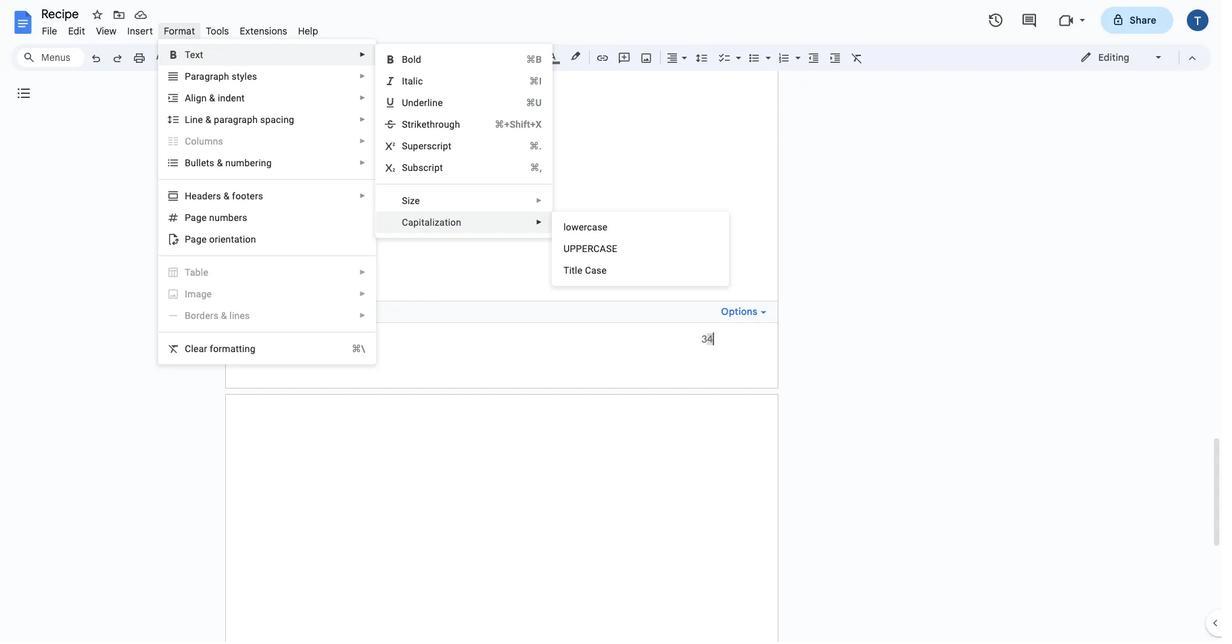 Task type: vqa. For each thing, say whether or not it's contained in the screenshot.


Task type: describe. For each thing, give the bounding box(es) containing it.
borders & lines menu item
[[159, 305, 376, 327]]

⌘b
[[526, 54, 542, 65]]

menu containing b
[[376, 44, 553, 238]]

menu item containing i
[[167, 287, 366, 301]]

b
[[402, 54, 408, 65]]

u for nderline
[[402, 97, 408, 108]]

paragraph styles p element
[[185, 71, 261, 82]]

mode and view toolbar
[[1070, 44, 1203, 71]]

⌘,
[[530, 162, 542, 173]]

⌘period element
[[513, 139, 542, 153]]

application containing share
[[0, 0, 1222, 643]]

share button
[[1101, 7, 1174, 34]]

u ppercase
[[564, 243, 617, 254]]

table menu item
[[167, 266, 366, 279]]

bulle t s & numbering
[[185, 157, 272, 168]]

p aragraph styles
[[185, 71, 257, 82]]

indent
[[218, 92, 245, 103]]

⌘.
[[530, 140, 542, 152]]

insert menu item
[[122, 23, 158, 39]]

subscript r element
[[402, 162, 447, 173]]

► for bullets & numbering t element
[[359, 159, 366, 167]]

⌘backslash element
[[335, 342, 365, 356]]

size o element
[[402, 195, 424, 206]]

borders
[[185, 310, 219, 321]]

► for align & indent a element
[[359, 94, 366, 102]]

lines
[[230, 310, 250, 321]]

& inside menu item
[[221, 310, 227, 321]]

view menu item
[[91, 23, 122, 39]]

stri k ethrough
[[402, 119, 460, 130]]

s
[[402, 140, 408, 152]]

ppercase
[[570, 243, 617, 254]]

tools menu item
[[201, 23, 234, 39]]

help
[[298, 25, 318, 37]]

s uperscript
[[402, 140, 452, 152]]

numbering
[[225, 157, 272, 168]]

spacing
[[260, 114, 294, 125]]

i m age
[[185, 289, 212, 300]]

⌘i element
[[513, 74, 542, 88]]

view
[[96, 25, 117, 37]]

help menu item
[[293, 23, 324, 39]]

Star checkbox
[[88, 5, 107, 24]]

► for table 2 "element"
[[359, 269, 366, 276]]

n for u
[[209, 212, 215, 223]]

l ine & paragraph spacing
[[185, 114, 294, 125]]

s for n
[[218, 136, 223, 147]]

footer
[[235, 307, 263, 318]]

align & indent a element
[[185, 92, 249, 103]]

⌘\
[[352, 343, 365, 354]]

menu bar inside menu bar banner
[[37, 18, 324, 40]]

menu bar banner
[[0, 0, 1222, 643]]

i talic
[[402, 75, 423, 87]]

l
[[564, 222, 566, 233]]

edit
[[68, 25, 85, 37]]

a lign & indent
[[185, 92, 245, 103]]

formatting
[[210, 343, 256, 354]]

numbered list menu image
[[792, 49, 801, 53]]

case
[[585, 265, 607, 276]]

i for talic
[[402, 75, 405, 87]]

table
[[185, 267, 208, 278]]

lear
[[191, 343, 207, 354]]

edit menu item
[[63, 23, 91, 39]]

⌘u element
[[510, 96, 542, 110]]

image m element
[[185, 289, 216, 300]]

superscript s element
[[402, 140, 456, 152]]

► for paragraph styles p element
[[359, 72, 366, 80]]

subsc
[[402, 162, 429, 173]]

bulle
[[185, 157, 206, 168]]

p
[[185, 71, 191, 82]]

l
[[185, 114, 190, 125]]

menu containing text
[[158, 39, 376, 365]]

u for ppercase
[[564, 243, 570, 254]]

page for page n u mbers
[[185, 212, 207, 223]]

table 2 element
[[185, 267, 212, 278]]

text color image
[[545, 48, 560, 64]]

columns n element
[[185, 136, 227, 147]]

line & paragraph spacing l element
[[185, 114, 298, 125]]

styles
[[232, 71, 257, 82]]

r
[[429, 162, 432, 173]]

extensions
[[240, 25, 287, 37]]

mbers
[[220, 212, 247, 223]]

text s element
[[185, 49, 207, 60]]

size
[[402, 195, 420, 206]]

share
[[1130, 14, 1157, 26]]

editing
[[1099, 51, 1130, 63]]

page n u mbers
[[185, 212, 247, 223]]



Task type: locate. For each thing, give the bounding box(es) containing it.
insert
[[127, 25, 153, 37]]

► for image m "element"
[[359, 290, 366, 298]]

0 vertical spatial u
[[402, 97, 408, 108]]

1 vertical spatial u
[[564, 243, 570, 254]]

n
[[213, 136, 218, 147], [209, 212, 215, 223]]

page orientation
[[185, 234, 256, 245]]

page left u in the left top of the page
[[185, 212, 207, 223]]

editing button
[[1071, 47, 1173, 68]]

borders & lines
[[185, 310, 250, 321]]

menu item down spacing
[[159, 131, 376, 152]]

c
[[185, 343, 191, 354]]

Rename text field
[[37, 5, 87, 22]]

& right the "ers" at the left of page
[[224, 190, 230, 202]]

menu
[[158, 39, 376, 365], [376, 44, 553, 238], [552, 212, 729, 286]]

format
[[164, 25, 195, 37]]

s inside menu item
[[218, 136, 223, 147]]

k
[[417, 119, 422, 130]]

► for line & paragraph spacing l element in the left of the page
[[359, 116, 366, 123]]

itle
[[569, 265, 583, 276]]

uperscript
[[408, 140, 452, 152]]

format menu item
[[158, 23, 201, 39]]

& left lines on the left
[[221, 310, 227, 321]]

title case t element
[[564, 265, 611, 276]]

0 vertical spatial menu item
[[159, 131, 376, 152]]

s right 'colum'
[[218, 136, 223, 147]]

m
[[187, 289, 196, 300]]

u
[[402, 97, 408, 108], [564, 243, 570, 254]]

colum
[[185, 136, 213, 147]]

► for text s element
[[359, 51, 366, 59]]

0 horizontal spatial u
[[402, 97, 408, 108]]

menu bar containing file
[[37, 18, 324, 40]]

bulleted list menu image
[[762, 49, 771, 53]]

s right bulle
[[209, 157, 214, 168]]

0 horizontal spatial i
[[185, 289, 187, 300]]

capitalization
[[402, 217, 461, 228]]

s for t
[[209, 157, 214, 168]]

⌘i
[[530, 75, 542, 87]]

underline u element
[[402, 97, 447, 108]]

uppercase u element
[[564, 243, 622, 254]]

aragraph
[[191, 71, 229, 82]]

ipt
[[432, 162, 443, 173]]

n left the mbers
[[209, 212, 215, 223]]

tools
[[206, 25, 229, 37]]

0 vertical spatial s
[[218, 136, 223, 147]]

file menu item
[[37, 23, 63, 39]]

bold b element
[[402, 54, 425, 65]]

menu item down "table" menu item
[[167, 287, 366, 301]]

borders & lines q element
[[185, 310, 254, 321]]

page for page orientation
[[185, 234, 207, 245]]

► for columns n element on the top of page
[[359, 137, 366, 145]]

stri
[[402, 119, 417, 130]]

2 page from the top
[[185, 234, 207, 245]]

⌘+shift+x element
[[479, 118, 542, 131]]

bullets & numbering t element
[[185, 157, 276, 168]]

menu containing l
[[552, 212, 729, 286]]

lowercase l element
[[564, 222, 612, 233]]

old
[[408, 54, 421, 65]]

options
[[721, 306, 758, 318]]

line & paragraph spacing image
[[694, 48, 710, 67]]

1 vertical spatial n
[[209, 212, 215, 223]]

i for m
[[185, 289, 187, 300]]

& right 'ine'
[[205, 114, 211, 125]]

i left age at the top left of the page
[[185, 289, 187, 300]]

orientation
[[209, 234, 256, 245]]

b old
[[402, 54, 421, 65]]

► for the 'borders & lines q' element
[[359, 312, 366, 320]]

footers
[[232, 190, 263, 202]]

► inside borders & lines menu item
[[359, 312, 366, 320]]

ers
[[208, 190, 221, 202]]

d
[[202, 190, 208, 202]]

page numbers u element
[[185, 212, 251, 223]]

clear formatting c element
[[185, 343, 260, 354]]

i down b
[[402, 75, 405, 87]]

u up stri
[[402, 97, 408, 108]]

1 vertical spatial page
[[185, 234, 207, 245]]

0 horizontal spatial s
[[209, 157, 214, 168]]

t
[[564, 265, 569, 276]]

0 vertical spatial page
[[185, 212, 207, 223]]

0 vertical spatial i
[[402, 75, 405, 87]]

owercase
[[566, 222, 608, 233]]

0 vertical spatial n
[[213, 136, 218, 147]]

extensions menu item
[[234, 23, 293, 39]]

⌘b element
[[510, 53, 542, 66]]

menu item containing colum
[[159, 131, 376, 152]]

headers & footers d element
[[185, 190, 267, 202]]

hea
[[185, 190, 202, 202]]

s
[[218, 136, 223, 147], [209, 157, 214, 168]]

application
[[0, 0, 1222, 643]]

talic
[[405, 75, 423, 87]]

hea d ers & footers
[[185, 190, 263, 202]]

age
[[196, 289, 212, 300]]

checklist menu image
[[733, 49, 741, 53]]

1 horizontal spatial u
[[564, 243, 570, 254]]

highlight color image
[[568, 48, 583, 64]]

c lear formatting
[[185, 343, 256, 354]]

menu item
[[159, 131, 376, 152], [167, 287, 366, 301]]

italic i element
[[402, 75, 427, 87]]

page orientation 3 element
[[185, 234, 260, 245]]

► inside "table" menu item
[[359, 269, 366, 276]]

⌘u
[[526, 97, 542, 108]]

⌘+shift+x
[[495, 119, 542, 130]]

n up bulle t s & numbering
[[213, 136, 218, 147]]

subsc r ipt
[[402, 162, 443, 173]]

& right "t" in the left top of the page
[[217, 157, 223, 168]]

ine
[[190, 114, 203, 125]]

i
[[402, 75, 405, 87], [185, 289, 187, 300]]

insert image image
[[639, 48, 654, 67]]

t
[[206, 157, 209, 168]]

1 vertical spatial s
[[209, 157, 214, 168]]

colum n s
[[185, 136, 223, 147]]

u
[[215, 212, 220, 223]]

►
[[359, 51, 366, 59], [359, 72, 366, 80], [359, 94, 366, 102], [359, 116, 366, 123], [359, 137, 366, 145], [359, 159, 366, 167], [359, 192, 366, 200], [536, 197, 543, 205], [536, 218, 543, 226], [359, 269, 366, 276], [359, 290, 366, 298], [359, 312, 366, 320]]

1 page from the top
[[185, 212, 207, 223]]

⌘comma element
[[514, 161, 542, 175]]

1 vertical spatial i
[[185, 289, 187, 300]]

Menus field
[[17, 48, 85, 67]]

paragraph
[[214, 114, 258, 125]]

a
[[185, 92, 191, 103]]

capitalization 1 element
[[402, 217, 466, 228]]

l owercase
[[564, 222, 608, 233]]

page down page n u mbers
[[185, 234, 207, 245]]

file
[[42, 25, 57, 37]]

1 vertical spatial menu item
[[167, 287, 366, 301]]

n inside menu item
[[213, 136, 218, 147]]

u nderline
[[402, 97, 443, 108]]

& right lign
[[209, 92, 215, 103]]

n for s
[[213, 136, 218, 147]]

text
[[185, 49, 203, 60]]

lign
[[191, 92, 207, 103]]

1 horizontal spatial i
[[402, 75, 405, 87]]

main toolbar
[[84, 0, 868, 525]]

► for headers & footers d element
[[359, 192, 366, 200]]

u up t
[[564, 243, 570, 254]]

&
[[209, 92, 215, 103], [205, 114, 211, 125], [217, 157, 223, 168], [224, 190, 230, 202], [221, 310, 227, 321]]

1 horizontal spatial s
[[218, 136, 223, 147]]

t itle case
[[564, 265, 607, 276]]

menu bar
[[37, 18, 324, 40]]

ethrough
[[422, 119, 460, 130]]

nderline
[[408, 97, 443, 108]]

page
[[185, 212, 207, 223], [185, 234, 207, 245]]

options button
[[716, 303, 771, 321]]

strikethrough k element
[[402, 119, 464, 130]]



